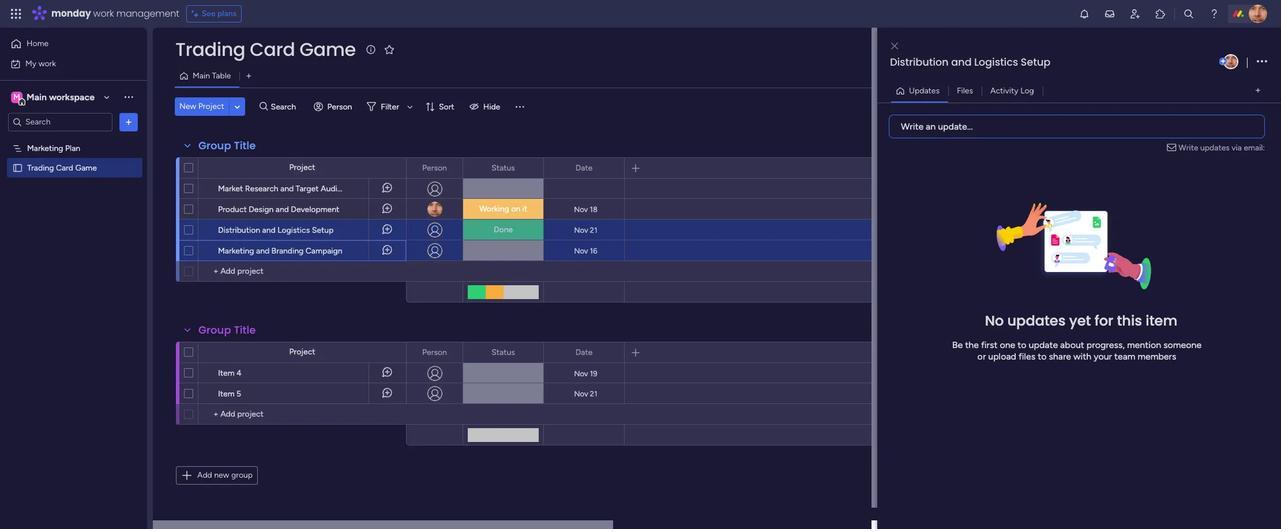 Task type: describe. For each thing, give the bounding box(es) containing it.
write updates via email:
[[1179, 143, 1265, 153]]

Distribution and Logistics Setup field
[[887, 55, 1217, 70]]

select product image
[[10, 8, 22, 20]]

new
[[179, 102, 196, 111]]

be
[[952, 340, 963, 351]]

item for item 4
[[218, 369, 235, 378]]

and left target
[[280, 184, 294, 194]]

1 vertical spatial distribution
[[218, 226, 260, 235]]

main table
[[193, 71, 231, 81]]

1 21 from the top
[[590, 226, 597, 235]]

marketing and branding campaign
[[218, 246, 342, 256]]

Trading Card Game field
[[172, 36, 359, 62]]

sort
[[439, 102, 454, 112]]

activity log button
[[982, 82, 1043, 100]]

update
[[1029, 340, 1058, 351]]

filter button
[[362, 97, 417, 116]]

team
[[1115, 352, 1136, 362]]

1 vertical spatial to
[[1038, 352, 1047, 362]]

group
[[231, 471, 253, 481]]

16
[[590, 247, 597, 255]]

5 nov from the top
[[574, 390, 588, 398]]

campaign
[[306, 246, 342, 256]]

2 person field from the top
[[419, 346, 450, 359]]

new
[[214, 471, 229, 481]]

inbox image
[[1104, 8, 1116, 20]]

invite members image
[[1130, 8, 1141, 20]]

distribution and logistics setup inside field
[[890, 55, 1051, 69]]

list box containing marketing plan
[[0, 136, 147, 333]]

workspace options image
[[123, 91, 134, 103]]

4 nov from the top
[[574, 369, 588, 378]]

public board image
[[12, 162, 23, 173]]

new project
[[179, 102, 224, 111]]

title for person
[[234, 323, 256, 337]]

write for write an update...
[[901, 121, 924, 132]]

working
[[479, 204, 509, 214]]

2 21 from the top
[[590, 390, 597, 398]]

Search in workspace field
[[24, 115, 96, 129]]

apps image
[[1155, 8, 1166, 20]]

1 person field from the top
[[419, 162, 450, 175]]

an
[[926, 121, 936, 132]]

write an update... button
[[889, 115, 1265, 138]]

status for person
[[492, 163, 515, 173]]

research
[[245, 184, 278, 194]]

product design and development
[[218, 205, 339, 215]]

18
[[590, 205, 598, 214]]

with
[[1074, 352, 1092, 362]]

first
[[981, 340, 998, 351]]

be the first one to update about progress, mention someone or upload files to share with your team members
[[952, 340, 1202, 362]]

person inside 'popup button'
[[327, 102, 352, 112]]

see
[[202, 9, 216, 18]]

2 date from the top
[[576, 348, 593, 357]]

activity
[[991, 86, 1019, 95]]

1 nov from the top
[[574, 205, 588, 214]]

add new group button
[[176, 467, 258, 485]]

my
[[25, 59, 36, 68]]

market
[[218, 184, 243, 194]]

home
[[27, 39, 49, 48]]

on
[[511, 204, 520, 214]]

angle down image
[[235, 102, 240, 111]]

title for date
[[234, 138, 256, 153]]

for
[[1095, 312, 1113, 331]]

filter
[[381, 102, 399, 112]]

done
[[494, 225, 513, 235]]

work for my
[[38, 59, 56, 68]]

management
[[116, 7, 179, 20]]

main table button
[[175, 67, 240, 85]]

plan
[[65, 143, 80, 153]]

m
[[13, 92, 20, 102]]

nov 19
[[574, 369, 597, 378]]

main for main workspace
[[27, 91, 47, 102]]

19
[[590, 369, 597, 378]]

group for date
[[198, 323, 231, 337]]

share
[[1049, 352, 1071, 362]]

your
[[1094, 352, 1112, 362]]

work for monday
[[93, 7, 114, 20]]

marketing plan
[[27, 143, 80, 153]]

workspace selection element
[[11, 90, 96, 105]]

or
[[978, 352, 986, 362]]

see plans button
[[186, 5, 242, 22]]

hide button
[[465, 97, 507, 116]]

notifications image
[[1079, 8, 1090, 20]]

someone
[[1164, 340, 1202, 351]]

this
[[1117, 312, 1142, 331]]

workspace
[[49, 91, 95, 102]]

monday work management
[[51, 7, 179, 20]]

mention
[[1127, 340, 1161, 351]]

upload
[[988, 352, 1016, 362]]

group title for person
[[198, 138, 256, 153]]

marketing for marketing plan
[[27, 143, 63, 153]]

no updates yet for this item
[[985, 312, 1178, 331]]

setup inside field
[[1021, 55, 1051, 69]]

0 vertical spatial to
[[1018, 340, 1027, 351]]

product
[[218, 205, 247, 215]]

about
[[1060, 340, 1084, 351]]

nov 18
[[574, 205, 598, 214]]

main workspace
[[27, 91, 95, 102]]

monday
[[51, 7, 91, 20]]

status field for date
[[489, 162, 518, 175]]

hide
[[483, 102, 500, 112]]

my work
[[25, 59, 56, 68]]

progress,
[[1087, 340, 1125, 351]]

yet
[[1069, 312, 1091, 331]]

1 + add project text field from the top
[[204, 265, 401, 279]]

see plans
[[202, 9, 237, 18]]

menu image
[[514, 101, 526, 112]]

2 vertical spatial person
[[422, 348, 447, 357]]

main for main table
[[193, 71, 210, 81]]

1 horizontal spatial card
[[250, 36, 295, 62]]

one
[[1000, 340, 1016, 351]]

2 date field from the top
[[573, 346, 596, 359]]

item 5
[[218, 389, 241, 399]]



Task type: locate. For each thing, give the bounding box(es) containing it.
1 horizontal spatial trading card game
[[175, 36, 356, 62]]

arrow down image
[[403, 100, 417, 114]]

0 vertical spatial nov 21
[[574, 226, 597, 235]]

group title field for person
[[196, 323, 259, 338]]

add to favorites image
[[383, 44, 395, 55]]

1 vertical spatial setup
[[312, 226, 334, 235]]

workspace image
[[11, 91, 22, 104]]

0 horizontal spatial distribution
[[218, 226, 260, 235]]

show board description image
[[364, 44, 378, 55]]

updates
[[1201, 143, 1230, 153], [1008, 312, 1066, 331]]

main
[[193, 71, 210, 81], [27, 91, 47, 102]]

1 vertical spatial game
[[75, 163, 97, 173]]

trading inside list box
[[27, 163, 54, 173]]

options image
[[123, 116, 134, 128]]

to up files
[[1018, 340, 1027, 351]]

person button
[[309, 97, 359, 116]]

1 vertical spatial nov 21
[[574, 390, 597, 398]]

1 vertical spatial marketing
[[218, 246, 254, 256]]

1 horizontal spatial write
[[1179, 143, 1199, 153]]

add view image
[[247, 72, 251, 80]]

0 vertical spatial trading card game
[[175, 36, 356, 62]]

date field up the nov 18
[[573, 162, 596, 175]]

0 vertical spatial trading
[[175, 36, 245, 62]]

4
[[237, 369, 242, 378]]

1 vertical spatial main
[[27, 91, 47, 102]]

1 vertical spatial status field
[[489, 346, 518, 359]]

game down plan
[[75, 163, 97, 173]]

logistics inside field
[[974, 55, 1018, 69]]

group for person
[[198, 138, 231, 153]]

21
[[590, 226, 597, 235], [590, 390, 597, 398]]

updates left via on the right
[[1201, 143, 1230, 153]]

0 vertical spatial james peterson image
[[1249, 5, 1267, 23]]

0 horizontal spatial james peterson image
[[1224, 54, 1239, 69]]

1 vertical spatial person field
[[419, 346, 450, 359]]

card
[[250, 36, 295, 62], [56, 163, 73, 173]]

1 horizontal spatial trading
[[175, 36, 245, 62]]

files button
[[948, 82, 982, 100]]

Group Title field
[[196, 138, 259, 153], [196, 323, 259, 338]]

0 horizontal spatial card
[[56, 163, 73, 173]]

2 group from the top
[[198, 323, 231, 337]]

write for write updates via email:
[[1179, 143, 1199, 153]]

0 vertical spatial card
[[250, 36, 295, 62]]

1 vertical spatial date field
[[573, 346, 596, 359]]

nov 21 down nov 19
[[574, 390, 597, 398]]

0 vertical spatial main
[[193, 71, 210, 81]]

0 vertical spatial setup
[[1021, 55, 1051, 69]]

working on it
[[479, 204, 527, 214]]

0 vertical spatial distribution
[[890, 55, 949, 69]]

search everything image
[[1183, 8, 1195, 20]]

0 vertical spatial date field
[[573, 162, 596, 175]]

group
[[198, 138, 231, 153], [198, 323, 231, 337]]

1 vertical spatial trading
[[27, 163, 54, 173]]

to down "update"
[[1038, 352, 1047, 362]]

1 group title field from the top
[[196, 138, 259, 153]]

2 nov 21 from the top
[[574, 390, 597, 398]]

0 vertical spatial item
[[218, 369, 235, 378]]

email:
[[1244, 143, 1265, 153]]

0 horizontal spatial to
[[1018, 340, 1027, 351]]

nov left "19"
[[574, 369, 588, 378]]

members
[[1138, 352, 1176, 362]]

v2 search image
[[260, 100, 268, 113]]

logistics up branding
[[278, 226, 310, 235]]

project inside button
[[198, 102, 224, 111]]

1 item from the top
[[218, 369, 235, 378]]

2 status field from the top
[[489, 346, 518, 359]]

trading card game up add view icon
[[175, 36, 356, 62]]

status for date
[[492, 348, 515, 357]]

1 vertical spatial person
[[422, 163, 447, 173]]

audience
[[321, 184, 355, 194]]

and up files at the top of page
[[951, 55, 972, 69]]

Person field
[[419, 162, 450, 175], [419, 346, 450, 359]]

title
[[234, 138, 256, 153], [234, 323, 256, 337]]

0 vertical spatial status
[[492, 163, 515, 173]]

2 vertical spatial project
[[289, 347, 315, 357]]

game left show board description icon
[[300, 36, 356, 62]]

0 vertical spatial group title field
[[196, 138, 259, 153]]

0 vertical spatial logistics
[[974, 55, 1018, 69]]

1 date field from the top
[[573, 162, 596, 175]]

0 vertical spatial distribution and logistics setup
[[890, 55, 1051, 69]]

0 vertical spatial person field
[[419, 162, 450, 175]]

1 vertical spatial status
[[492, 348, 515, 357]]

status field for person
[[489, 346, 518, 359]]

marketing
[[27, 143, 63, 153], [218, 246, 254, 256]]

trading up the main table
[[175, 36, 245, 62]]

group up item 4
[[198, 323, 231, 337]]

1 status field from the top
[[489, 162, 518, 175]]

market research and target audience analysis
[[218, 184, 386, 194]]

0 vertical spatial person
[[327, 102, 352, 112]]

no
[[985, 312, 1004, 331]]

add view image
[[1256, 87, 1261, 95]]

2 item from the top
[[218, 389, 235, 399]]

0 horizontal spatial trading card game
[[27, 163, 97, 173]]

1 status from the top
[[492, 163, 515, 173]]

1 group title from the top
[[198, 138, 256, 153]]

group title field for date
[[196, 138, 259, 153]]

table
[[212, 71, 231, 81]]

0 vertical spatial title
[[234, 138, 256, 153]]

nov
[[574, 205, 588, 214], [574, 226, 588, 235], [574, 247, 588, 255], [574, 369, 588, 378], [574, 390, 588, 398]]

group title
[[198, 138, 256, 153], [198, 323, 256, 337]]

date
[[576, 163, 593, 173], [576, 348, 593, 357]]

item
[[218, 369, 235, 378], [218, 389, 235, 399]]

group down new project button at the top of the page
[[198, 138, 231, 153]]

1 vertical spatial group title field
[[196, 323, 259, 338]]

updates for write
[[1201, 143, 1230, 153]]

update...
[[938, 121, 973, 132]]

date up the nov 18
[[576, 163, 593, 173]]

sort button
[[421, 97, 461, 116]]

0 vertical spatial marketing
[[27, 143, 63, 153]]

it
[[522, 204, 527, 214]]

group title down angle down image
[[198, 138, 256, 153]]

Date field
[[573, 162, 596, 175], [573, 346, 596, 359]]

1 vertical spatial james peterson image
[[1224, 54, 1239, 69]]

1 vertical spatial title
[[234, 323, 256, 337]]

project for date
[[289, 347, 315, 357]]

setup up the campaign
[[312, 226, 334, 235]]

1 vertical spatial + add project text field
[[204, 408, 401, 422]]

main inside button
[[193, 71, 210, 81]]

main inside workspace selection element
[[27, 91, 47, 102]]

via
[[1232, 143, 1242, 153]]

logistics up activity at the right
[[974, 55, 1018, 69]]

marketing down product
[[218, 246, 254, 256]]

1 vertical spatial card
[[56, 163, 73, 173]]

1 vertical spatial project
[[289, 163, 315, 172]]

write left an
[[901, 121, 924, 132]]

target
[[296, 184, 319, 194]]

0 vertical spatial updates
[[1201, 143, 1230, 153]]

add
[[197, 471, 212, 481]]

trading card game down marketing plan
[[27, 163, 97, 173]]

item left 5
[[218, 389, 235, 399]]

0 vertical spatial status field
[[489, 162, 518, 175]]

my work button
[[7, 55, 124, 73]]

1 vertical spatial group title
[[198, 323, 256, 337]]

activity log
[[991, 86, 1034, 95]]

Search field
[[268, 99, 303, 115]]

0 vertical spatial + add project text field
[[204, 265, 401, 279]]

0 horizontal spatial distribution and logistics setup
[[218, 226, 334, 235]]

write left via on the right
[[1179, 143, 1199, 153]]

card down plan
[[56, 163, 73, 173]]

2 nov from the top
[[574, 226, 588, 235]]

and inside field
[[951, 55, 972, 69]]

date field up nov 19
[[573, 346, 596, 359]]

1 vertical spatial updates
[[1008, 312, 1066, 331]]

0 vertical spatial work
[[93, 7, 114, 20]]

branding
[[271, 246, 304, 256]]

james peterson image
[[1249, 5, 1267, 23], [1224, 54, 1239, 69]]

main left table
[[193, 71, 210, 81]]

write an update...
[[901, 121, 973, 132]]

0 vertical spatial 21
[[590, 226, 597, 235]]

0 vertical spatial group title
[[198, 138, 256, 153]]

0 horizontal spatial write
[[901, 121, 924, 132]]

log
[[1021, 86, 1034, 95]]

trading card game
[[175, 36, 356, 62], [27, 163, 97, 173]]

1 vertical spatial date
[[576, 348, 593, 357]]

1 group from the top
[[198, 138, 231, 153]]

nov 21
[[574, 226, 597, 235], [574, 390, 597, 398]]

close image
[[891, 42, 898, 50]]

project
[[198, 102, 224, 111], [289, 163, 315, 172], [289, 347, 315, 357]]

nov left 18
[[574, 205, 588, 214]]

1 title from the top
[[234, 138, 256, 153]]

list box
[[0, 136, 147, 333]]

1 horizontal spatial to
[[1038, 352, 1047, 362]]

game
[[300, 36, 356, 62], [75, 163, 97, 173]]

dapulse addbtn image
[[1220, 58, 1227, 65]]

work right my
[[38, 59, 56, 68]]

and down design
[[262, 226, 276, 235]]

1 horizontal spatial logistics
[[974, 55, 1018, 69]]

distribution and logistics setup down product design and development
[[218, 226, 334, 235]]

+ Add project text field
[[204, 265, 401, 279], [204, 408, 401, 422]]

item for item 5
[[218, 389, 235, 399]]

0 horizontal spatial trading
[[27, 163, 54, 173]]

distribution down product
[[218, 226, 260, 235]]

0 horizontal spatial logistics
[[278, 226, 310, 235]]

game inside list box
[[75, 163, 97, 173]]

and right design
[[276, 205, 289, 215]]

0 horizontal spatial marketing
[[27, 143, 63, 153]]

updates up "update"
[[1008, 312, 1066, 331]]

design
[[249, 205, 274, 215]]

trading
[[175, 36, 245, 62], [27, 163, 54, 173]]

1 vertical spatial logistics
[[278, 226, 310, 235]]

group title for date
[[198, 323, 256, 337]]

updates button
[[891, 82, 948, 100]]

0 horizontal spatial work
[[38, 59, 56, 68]]

write
[[901, 121, 924, 132], [1179, 143, 1199, 153]]

option
[[0, 138, 147, 140]]

updates for no
[[1008, 312, 1066, 331]]

0 vertical spatial date
[[576, 163, 593, 173]]

2 + add project text field from the top
[[204, 408, 401, 422]]

0 vertical spatial write
[[901, 121, 924, 132]]

distribution
[[890, 55, 949, 69], [218, 226, 260, 235]]

1 vertical spatial write
[[1179, 143, 1199, 153]]

title up the 4
[[234, 323, 256, 337]]

home button
[[7, 35, 124, 53]]

files
[[1019, 352, 1036, 362]]

nov down nov 19
[[574, 390, 588, 398]]

2 status from the top
[[492, 348, 515, 357]]

james peterson image left options image
[[1224, 54, 1239, 69]]

card inside list box
[[56, 163, 73, 173]]

21 down "19"
[[590, 390, 597, 398]]

marketing left plan
[[27, 143, 63, 153]]

1 horizontal spatial main
[[193, 71, 210, 81]]

date up nov 19
[[576, 348, 593, 357]]

help image
[[1209, 8, 1220, 20]]

1 horizontal spatial setup
[[1021, 55, 1051, 69]]

trading right public board icon
[[27, 163, 54, 173]]

plans
[[218, 9, 237, 18]]

and
[[951, 55, 972, 69], [280, 184, 294, 194], [276, 205, 289, 215], [262, 226, 276, 235], [256, 246, 270, 256]]

project for person
[[289, 163, 315, 172]]

0 vertical spatial game
[[300, 36, 356, 62]]

5
[[237, 389, 241, 399]]

work right the monday
[[93, 7, 114, 20]]

1 vertical spatial item
[[218, 389, 235, 399]]

nov 21 down the nov 18
[[574, 226, 597, 235]]

1 vertical spatial trading card game
[[27, 163, 97, 173]]

distribution inside distribution and logistics setup field
[[890, 55, 949, 69]]

1 horizontal spatial updates
[[1201, 143, 1230, 153]]

3 nov from the top
[[574, 247, 588, 255]]

updates
[[909, 86, 940, 95]]

work
[[93, 7, 114, 20], [38, 59, 56, 68]]

development
[[291, 205, 339, 215]]

2 group title from the top
[[198, 323, 256, 337]]

setup up log
[[1021, 55, 1051, 69]]

options image
[[1257, 54, 1267, 70]]

write inside button
[[901, 121, 924, 132]]

main right workspace image
[[27, 91, 47, 102]]

james peterson image right help image
[[1249, 5, 1267, 23]]

0 horizontal spatial main
[[27, 91, 47, 102]]

0 vertical spatial group
[[198, 138, 231, 153]]

files
[[957, 86, 973, 95]]

distribution up updates button
[[890, 55, 949, 69]]

to
[[1018, 340, 1027, 351], [1038, 352, 1047, 362]]

item
[[1146, 312, 1178, 331]]

the
[[965, 340, 979, 351]]

status
[[492, 163, 515, 173], [492, 348, 515, 357]]

nov left 16
[[574, 247, 588, 255]]

nov down the nov 18
[[574, 226, 588, 235]]

new project button
[[175, 97, 229, 116]]

person
[[327, 102, 352, 112], [422, 163, 447, 173], [422, 348, 447, 357]]

title down angle down image
[[234, 138, 256, 153]]

1 horizontal spatial distribution and logistics setup
[[890, 55, 1051, 69]]

1 horizontal spatial marketing
[[218, 246, 254, 256]]

2 group title field from the top
[[196, 323, 259, 338]]

nov 16
[[574, 247, 597, 255]]

group title field up item 4
[[196, 323, 259, 338]]

item 4
[[218, 369, 242, 378]]

21 down 18
[[590, 226, 597, 235]]

1 horizontal spatial game
[[300, 36, 356, 62]]

analysis
[[357, 184, 386, 194]]

1 vertical spatial work
[[38, 59, 56, 68]]

add new group
[[197, 471, 253, 481]]

1 nov 21 from the top
[[574, 226, 597, 235]]

marketing for marketing and branding campaign
[[218, 246, 254, 256]]

1 date from the top
[[576, 163, 593, 173]]

Status field
[[489, 162, 518, 175], [489, 346, 518, 359]]

card up add view icon
[[250, 36, 295, 62]]

group title field down angle down image
[[196, 138, 259, 153]]

1 horizontal spatial james peterson image
[[1249, 5, 1267, 23]]

distribution and logistics setup
[[890, 55, 1051, 69], [218, 226, 334, 235]]

1 horizontal spatial distribution
[[890, 55, 949, 69]]

0 horizontal spatial setup
[[312, 226, 334, 235]]

0 horizontal spatial game
[[75, 163, 97, 173]]

group title up item 4
[[198, 323, 256, 337]]

envelope o image
[[1167, 142, 1179, 154]]

item left the 4
[[218, 369, 235, 378]]

0 vertical spatial project
[[198, 102, 224, 111]]

1 vertical spatial distribution and logistics setup
[[218, 226, 334, 235]]

0 horizontal spatial updates
[[1008, 312, 1066, 331]]

work inside 'button'
[[38, 59, 56, 68]]

1 vertical spatial group
[[198, 323, 231, 337]]

1 vertical spatial 21
[[590, 390, 597, 398]]

1 horizontal spatial work
[[93, 7, 114, 20]]

2 title from the top
[[234, 323, 256, 337]]

and left branding
[[256, 246, 270, 256]]

distribution and logistics setup up files at the top of page
[[890, 55, 1051, 69]]



Task type: vqa. For each thing, say whether or not it's contained in the screenshot.
board
no



